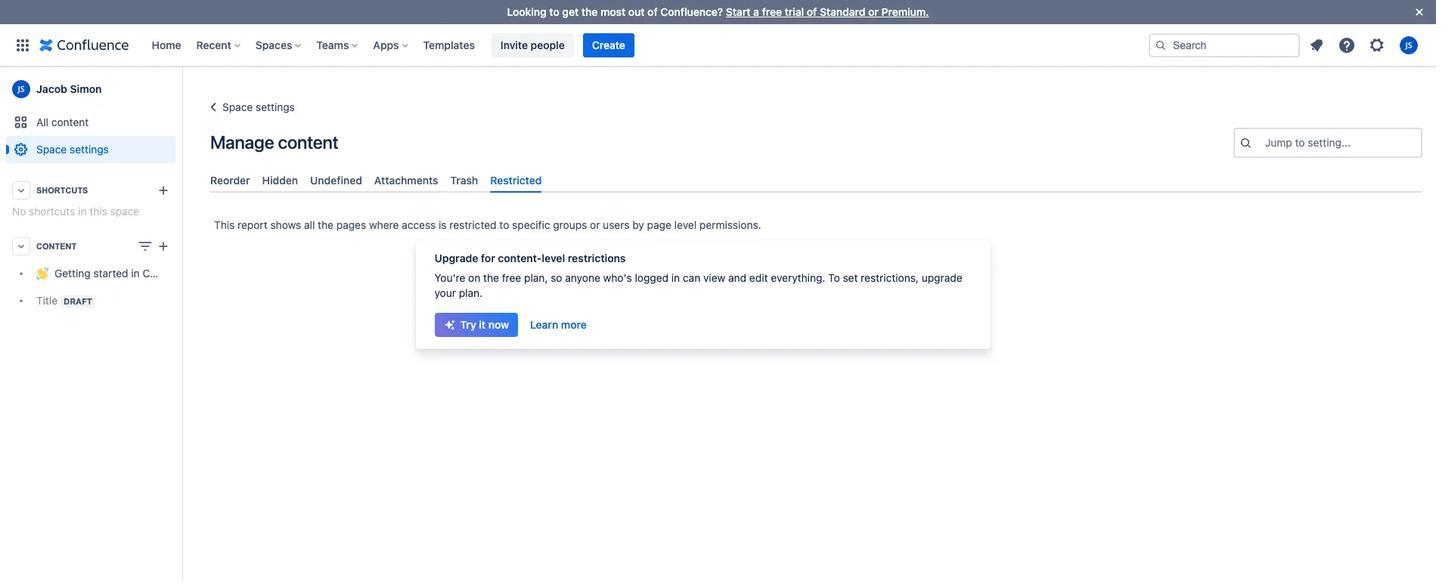 Task type: locate. For each thing, give the bounding box(es) containing it.
teams
[[316, 38, 349, 51]]

or left the users
[[590, 219, 600, 232]]

space settings down all content
[[36, 143, 109, 156]]

start
[[726, 5, 751, 18]]

free down content-
[[502, 272, 521, 285]]

settings up manage content
[[256, 101, 295, 113]]

most
[[601, 5, 626, 18]]

banner
[[0, 24, 1437, 67]]

free right a
[[762, 5, 782, 18]]

this
[[214, 219, 235, 232]]

all content
[[36, 116, 89, 129]]

space
[[110, 205, 139, 218]]

now
[[488, 319, 509, 331]]

of right out
[[648, 5, 658, 18]]

logged
[[635, 272, 669, 285]]

1 vertical spatial content
[[278, 132, 338, 153]]

level inside upgrade for content-level restrictions you're on the free plan, so anyone who's logged in can view and edit everything. to set restrictions, upgrade your plan.
[[542, 252, 565, 265]]

or
[[868, 5, 879, 18], [590, 219, 600, 232]]

1 horizontal spatial of
[[807, 5, 817, 18]]

learn more
[[530, 319, 587, 331]]

tree inside space element
[[6, 260, 198, 315]]

try
[[460, 319, 476, 331]]

to right jump in the top of the page
[[1296, 136, 1305, 149]]

to
[[549, 5, 560, 18], [1296, 136, 1305, 149], [500, 219, 509, 232]]

the right get
[[582, 5, 598, 18]]

hidden link
[[256, 168, 304, 193]]

tree containing getting started in confluence
[[6, 260, 198, 315]]

0 horizontal spatial in
[[78, 205, 87, 218]]

create link
[[583, 33, 635, 57]]

0 horizontal spatial space settings link
[[6, 136, 175, 163]]

no shortcuts in this space
[[12, 205, 139, 218]]

by
[[633, 219, 644, 232]]

so
[[551, 272, 562, 285]]

2 horizontal spatial the
[[582, 5, 598, 18]]

this
[[89, 205, 107, 218]]

in inside "link"
[[131, 267, 140, 280]]

in right started
[[131, 267, 140, 280]]

0 vertical spatial settings
[[256, 101, 295, 113]]

free inside upgrade for content-level restrictions you're on the free plan, so anyone who's logged in can view and edit everything. to set restrictions, upgrade your plan.
[[502, 272, 521, 285]]

it
[[479, 319, 486, 331]]

attachments
[[374, 174, 438, 187]]

all
[[304, 219, 315, 232]]

view
[[704, 272, 726, 285]]

0 vertical spatial free
[[762, 5, 782, 18]]

page
[[647, 219, 672, 232]]

upgrade
[[922, 272, 963, 285]]

content up the hidden
[[278, 132, 338, 153]]

0 horizontal spatial to
[[500, 219, 509, 232]]

tree
[[6, 260, 198, 315]]

0 horizontal spatial level
[[542, 252, 565, 265]]

the right all
[[318, 219, 334, 232]]

0 horizontal spatial settings
[[70, 143, 109, 156]]

get
[[562, 5, 579, 18]]

of right trial
[[807, 5, 817, 18]]

0 horizontal spatial space settings
[[36, 143, 109, 156]]

banner containing home
[[0, 24, 1437, 67]]

2 vertical spatial to
[[500, 219, 509, 232]]

1 horizontal spatial the
[[483, 272, 499, 285]]

where
[[369, 219, 399, 232]]

to left get
[[549, 5, 560, 18]]

in for shortcuts
[[78, 205, 87, 218]]

1 horizontal spatial or
[[868, 5, 879, 18]]

can
[[683, 272, 701, 285]]

0 horizontal spatial or
[[590, 219, 600, 232]]

home
[[152, 38, 181, 51]]

1 horizontal spatial level
[[674, 219, 697, 232]]

0 horizontal spatial of
[[648, 5, 658, 18]]

0 vertical spatial to
[[549, 5, 560, 18]]

in inside upgrade for content-level restrictions you're on the free plan, so anyone who's logged in can view and edit everything. to set restrictions, upgrade your plan.
[[672, 272, 680, 285]]

1 horizontal spatial content
[[278, 132, 338, 153]]

1 vertical spatial level
[[542, 252, 565, 265]]

space settings up manage content
[[222, 101, 295, 113]]

close image
[[1411, 3, 1429, 21]]

recent button
[[192, 33, 246, 57]]

learn more link
[[521, 313, 596, 338]]

access
[[402, 219, 436, 232]]

spaces
[[256, 38, 292, 51]]

tab list
[[204, 168, 1429, 193]]

you're
[[435, 272, 465, 285]]

1 horizontal spatial settings
[[256, 101, 295, 113]]

1 vertical spatial free
[[502, 272, 521, 285]]

settings
[[256, 101, 295, 113], [70, 143, 109, 156]]

1 horizontal spatial space settings link
[[204, 98, 295, 116]]

edit
[[750, 272, 768, 285]]

in
[[78, 205, 87, 218], [131, 267, 140, 280], [672, 272, 680, 285]]

1 vertical spatial space settings link
[[6, 136, 175, 163]]

users
[[603, 219, 630, 232]]

space element
[[0, 67, 198, 582]]

confluence?
[[661, 5, 723, 18]]

0 vertical spatial space
[[222, 101, 253, 113]]

this report shows all the pages where access is restricted to specific groups or users by page level permissions.
[[214, 219, 762, 232]]

1 vertical spatial settings
[[70, 143, 109, 156]]

looking
[[507, 5, 547, 18]]

1 horizontal spatial in
[[131, 267, 140, 280]]

out
[[628, 5, 645, 18]]

space settings
[[222, 101, 295, 113], [36, 143, 109, 156]]

0 horizontal spatial free
[[502, 272, 521, 285]]

jacob simon
[[36, 82, 102, 95]]

level right page
[[674, 219, 697, 232]]

jacob simon link
[[6, 74, 175, 104]]

0 vertical spatial space settings link
[[204, 98, 295, 116]]

in left 'this'
[[78, 205, 87, 218]]

on
[[468, 272, 481, 285]]

settings icon image
[[1368, 36, 1387, 54]]

content for all content
[[51, 116, 89, 129]]

to for setting...
[[1296, 136, 1305, 149]]

tab list containing reorder
[[204, 168, 1429, 193]]

title
[[36, 294, 58, 307]]

2 vertical spatial the
[[483, 272, 499, 285]]

0 vertical spatial the
[[582, 5, 598, 18]]

anyone
[[565, 272, 600, 285]]

1 vertical spatial or
[[590, 219, 600, 232]]

settings inside space element
[[70, 143, 109, 156]]

settings down all content link
[[70, 143, 109, 156]]

1 vertical spatial space settings
[[36, 143, 109, 156]]

space settings link up manage
[[204, 98, 295, 116]]

free
[[762, 5, 782, 18], [502, 272, 521, 285]]

1 vertical spatial the
[[318, 219, 334, 232]]

the
[[582, 5, 598, 18], [318, 219, 334, 232], [483, 272, 499, 285]]

of
[[648, 5, 658, 18], [807, 5, 817, 18]]

confluence image
[[39, 36, 129, 54], [39, 36, 129, 54]]

spaces button
[[251, 33, 307, 57]]

0 horizontal spatial space
[[36, 143, 67, 156]]

space down all
[[36, 143, 67, 156]]

level
[[674, 219, 697, 232], [542, 252, 565, 265]]

content inside space element
[[51, 116, 89, 129]]

restrictions
[[568, 252, 626, 265]]

level up so
[[542, 252, 565, 265]]

restricted
[[490, 174, 542, 187]]

space
[[222, 101, 253, 113], [36, 143, 67, 156]]

1 vertical spatial to
[[1296, 136, 1305, 149]]

teams button
[[312, 33, 364, 57]]

0 horizontal spatial content
[[51, 116, 89, 129]]

in left can
[[672, 272, 680, 285]]

2 horizontal spatial to
[[1296, 136, 1305, 149]]

1 vertical spatial space
[[36, 143, 67, 156]]

0 vertical spatial content
[[51, 116, 89, 129]]

notification icon image
[[1308, 36, 1326, 54]]

shortcuts
[[36, 186, 88, 195]]

global element
[[9, 24, 1149, 66]]

reorder link
[[204, 168, 256, 193]]

1 horizontal spatial to
[[549, 5, 560, 18]]

space up manage
[[222, 101, 253, 113]]

for
[[481, 252, 495, 265]]

your profile and preferences image
[[1400, 36, 1418, 54]]

looking to get the most out of confluence? start a free trial of standard or premium.
[[507, 5, 929, 18]]

to left specific
[[500, 219, 509, 232]]

2 horizontal spatial in
[[672, 272, 680, 285]]

1 horizontal spatial space settings
[[222, 101, 295, 113]]

trash link
[[444, 168, 484, 193]]

the right "on"
[[483, 272, 499, 285]]

title draft
[[36, 294, 92, 307]]

content right all
[[51, 116, 89, 129]]

or right "standard"
[[868, 5, 879, 18]]

space settings link down all content
[[6, 136, 175, 163]]

0 vertical spatial space settings
[[222, 101, 295, 113]]



Task type: describe. For each thing, give the bounding box(es) containing it.
content-
[[498, 252, 542, 265]]

restricted link
[[484, 168, 548, 193]]

started
[[93, 267, 128, 280]]

0 horizontal spatial the
[[318, 219, 334, 232]]

all
[[36, 116, 48, 129]]

who's
[[603, 272, 632, 285]]

getting started in confluence
[[54, 267, 198, 280]]

restricted
[[450, 219, 497, 232]]

report
[[238, 219, 268, 232]]

change view image
[[136, 238, 154, 256]]

to
[[828, 272, 840, 285]]

invite
[[501, 38, 528, 51]]

upgrade for content-level restrictions you're on the free plan, so anyone who's logged in can view and edit everything. to set restrictions, upgrade your plan.
[[435, 252, 963, 300]]

1 horizontal spatial space
[[222, 101, 253, 113]]

trash
[[450, 174, 478, 187]]

invite people
[[501, 38, 565, 51]]

templates
[[423, 38, 475, 51]]

getting
[[54, 267, 91, 280]]

hidden
[[262, 174, 298, 187]]

standard
[[820, 5, 866, 18]]

plan.
[[459, 287, 483, 300]]

manage content
[[210, 132, 338, 153]]

groups
[[553, 219, 587, 232]]

2 of from the left
[[807, 5, 817, 18]]

apps
[[373, 38, 399, 51]]

plan,
[[524, 272, 548, 285]]

attachments link
[[368, 168, 444, 193]]

collapse sidebar image
[[165, 74, 198, 104]]

1 horizontal spatial free
[[762, 5, 782, 18]]

0 vertical spatial level
[[674, 219, 697, 232]]

0 vertical spatial or
[[868, 5, 879, 18]]

1 of from the left
[[648, 5, 658, 18]]

try it now button
[[435, 313, 518, 338]]

upgrade
[[435, 252, 478, 265]]

pages
[[336, 219, 366, 232]]

Search settings text field
[[1266, 135, 1268, 151]]

specific
[[512, 219, 550, 232]]

content button
[[6, 233, 175, 260]]

shortcuts button
[[6, 177, 175, 204]]

start a free trial of standard or premium. link
[[726, 5, 929, 18]]

your
[[435, 287, 456, 300]]

the inside upgrade for content-level restrictions you're on the free plan, so anyone who's logged in can view and edit everything. to set restrictions, upgrade your plan.
[[483, 272, 499, 285]]

space settings inside space element
[[36, 143, 109, 156]]

undefined
[[310, 174, 362, 187]]

confluence
[[143, 267, 198, 280]]

shows
[[270, 219, 301, 232]]

jump
[[1266, 136, 1293, 149]]

learn
[[530, 319, 558, 331]]

in for started
[[131, 267, 140, 280]]

create
[[592, 38, 625, 51]]

appswitcher icon image
[[14, 36, 32, 54]]

create a page image
[[154, 238, 172, 256]]

people
[[531, 38, 565, 51]]

draft
[[64, 297, 92, 306]]

no
[[12, 205, 26, 218]]

shortcuts
[[29, 205, 75, 218]]

and
[[729, 272, 747, 285]]

set
[[843, 272, 858, 285]]

try it now
[[460, 319, 509, 331]]

simon
[[70, 82, 102, 95]]

trial
[[785, 5, 804, 18]]

content for manage content
[[278, 132, 338, 153]]

reorder
[[210, 174, 250, 187]]

jacob
[[36, 82, 67, 95]]

undefined link
[[304, 168, 368, 193]]

help icon image
[[1338, 36, 1356, 54]]

getting started in confluence link
[[6, 260, 198, 287]]

invite people button
[[492, 33, 574, 57]]

apps button
[[369, 33, 414, 57]]

templates link
[[419, 33, 480, 57]]

jump to setting...
[[1266, 136, 1351, 149]]

content
[[36, 242, 77, 251]]

permissions.
[[700, 219, 762, 232]]

is
[[439, 219, 447, 232]]

add shortcut image
[[154, 182, 172, 200]]

home link
[[147, 33, 186, 57]]

everything.
[[771, 272, 826, 285]]

setting...
[[1308, 136, 1351, 149]]

Search field
[[1149, 33, 1300, 57]]

premium.
[[882, 5, 929, 18]]

search image
[[1155, 39, 1167, 51]]

a
[[754, 5, 759, 18]]

to for get
[[549, 5, 560, 18]]

restrictions,
[[861, 272, 919, 285]]



Task type: vqa. For each thing, say whether or not it's contained in the screenshot.
comment icon
no



